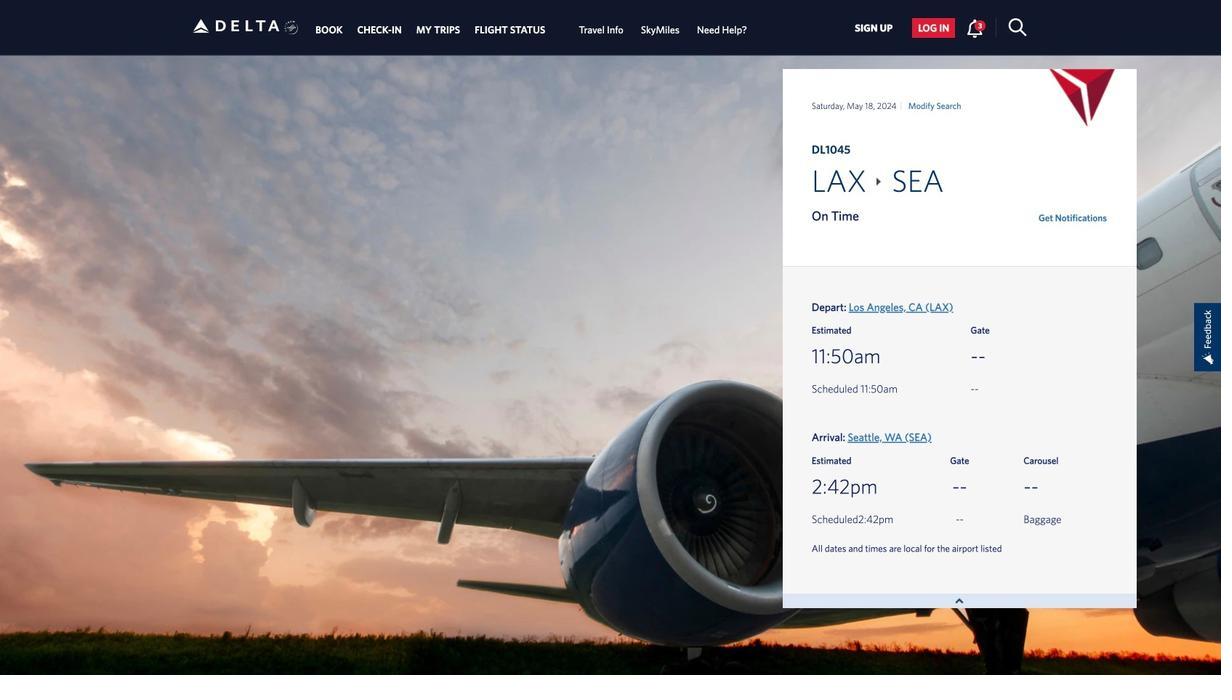 Task type: vqa. For each thing, say whether or not it's contained in the screenshot.
left assistance?
no



Task type: locate. For each thing, give the bounding box(es) containing it.
tab list
[[308, 1, 756, 54]]

heroimgurl image
[[0, 55, 1221, 675]]

skyteam image
[[285, 5, 298, 50]]



Task type: describe. For each thing, give the bounding box(es) containing it.
delta air lines image
[[193, 3, 280, 49]]



